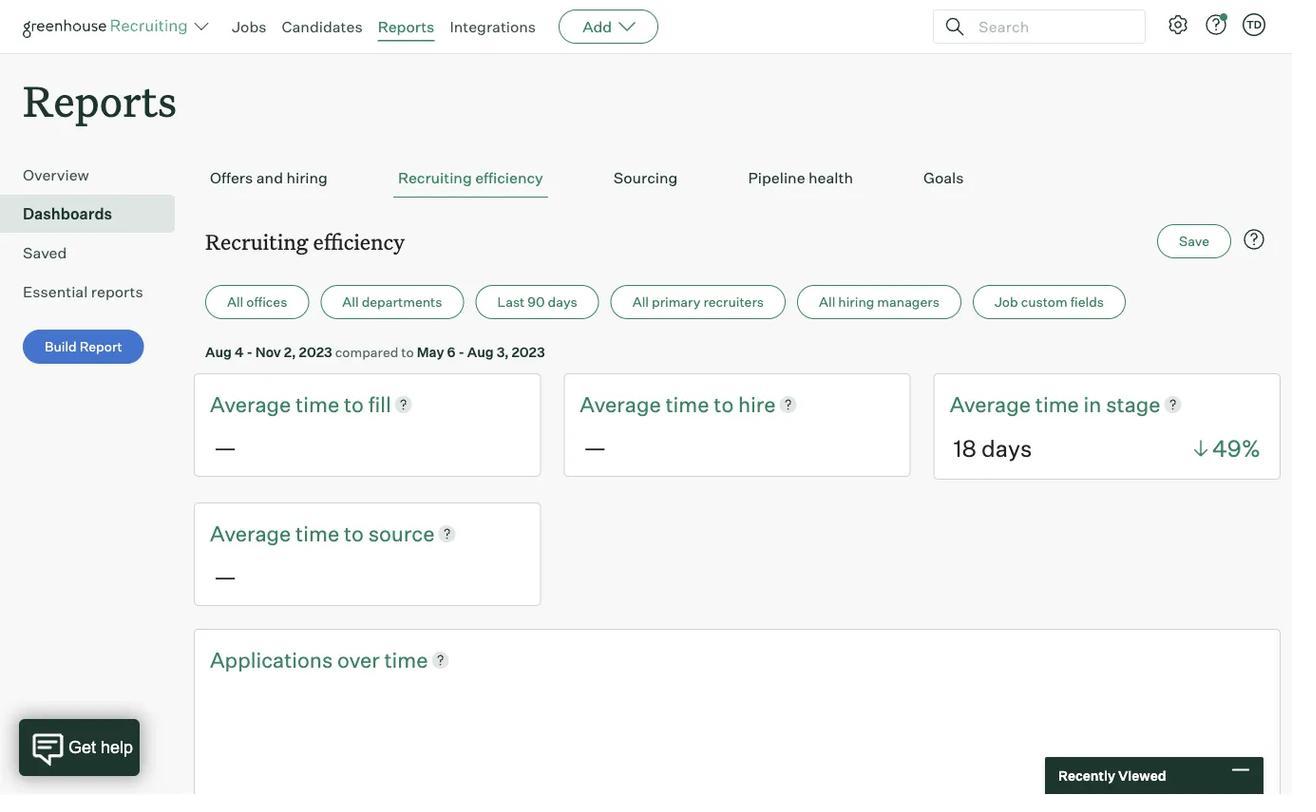 Task type: vqa. For each thing, say whether or not it's contained in the screenshot.
"TAB LIST"
yes



Task type: locate. For each thing, give the bounding box(es) containing it.
to
[[401, 344, 414, 360], [344, 391, 364, 417], [714, 391, 734, 417], [344, 520, 364, 546]]

time link
[[296, 390, 344, 419], [666, 390, 714, 419], [1036, 390, 1084, 419], [296, 519, 344, 548], [384, 645, 428, 674]]

Search text field
[[974, 13, 1128, 40]]

2023 right "3,"
[[512, 344, 545, 360]]

hiring
[[286, 168, 328, 187], [839, 294, 875, 310]]

average time to for hire
[[580, 391, 738, 417]]

0 horizontal spatial reports
[[23, 72, 177, 128]]

last 90 days button
[[476, 285, 599, 320]]

0 vertical spatial recruiting efficiency
[[398, 168, 543, 187]]

and
[[256, 168, 283, 187]]

source
[[368, 520, 435, 546]]

2023 right 2,
[[299, 344, 332, 360]]

time left source
[[296, 520, 339, 546]]

0 vertical spatial reports
[[378, 17, 435, 36]]

to link for source
[[344, 519, 368, 548]]

all left the managers
[[819, 294, 836, 310]]

configure image
[[1167, 13, 1190, 36]]

managers
[[878, 294, 940, 310]]

saved link
[[23, 242, 167, 264]]

- right 4
[[247, 344, 253, 360]]

4 all from the left
[[819, 294, 836, 310]]

time for source
[[296, 520, 339, 546]]

hiring inside button
[[286, 168, 328, 187]]

average link for fill
[[210, 390, 296, 419]]

recruiting
[[398, 168, 472, 187], [205, 227, 308, 255]]

build report
[[45, 339, 122, 355]]

time link left "stage" 'link' on the right of page
[[1036, 390, 1084, 419]]

save
[[1179, 233, 1210, 250]]

0 vertical spatial recruiting
[[398, 168, 472, 187]]

time for stage
[[1036, 391, 1079, 417]]

offers and hiring
[[210, 168, 328, 187]]

aug left "3,"
[[467, 344, 494, 360]]

1 horizontal spatial days
[[982, 434, 1032, 463]]

time link left hire link
[[666, 390, 714, 419]]

over
[[337, 647, 380, 673]]

dashboards link
[[23, 203, 167, 225]]

sourcing button
[[609, 159, 683, 198]]

to left "hire" in the right of the page
[[714, 391, 734, 417]]

all departments
[[342, 294, 442, 310]]

time link left the fill link
[[296, 390, 344, 419]]

hire link
[[738, 390, 776, 419]]

1 horizontal spatial reports
[[378, 17, 435, 36]]

6
[[447, 344, 456, 360]]

time left in
[[1036, 391, 1079, 417]]

reports
[[378, 17, 435, 36], [23, 72, 177, 128]]

1 horizontal spatial -
[[459, 344, 465, 360]]

average time in
[[950, 391, 1106, 417]]

nov
[[255, 344, 281, 360]]

time link for source
[[296, 519, 344, 548]]

reports
[[91, 282, 143, 301]]

time down 2,
[[296, 391, 339, 417]]

time for hire
[[666, 391, 709, 417]]

0 horizontal spatial -
[[247, 344, 253, 360]]

last 90 days
[[497, 294, 578, 310]]

1 horizontal spatial aug
[[467, 344, 494, 360]]

efficiency inside button
[[475, 168, 543, 187]]

may
[[417, 344, 444, 360]]

days right 90
[[548, 294, 578, 310]]

departments
[[362, 294, 442, 310]]

to link
[[344, 390, 368, 419], [714, 390, 738, 419], [344, 519, 368, 548]]

average
[[210, 391, 291, 417], [580, 391, 661, 417], [950, 391, 1031, 417], [210, 520, 291, 546]]

reports down greenhouse recruiting image
[[23, 72, 177, 128]]

1 vertical spatial recruiting
[[205, 227, 308, 255]]

candidates link
[[282, 17, 363, 36]]

hiring left the managers
[[839, 294, 875, 310]]

- right 6
[[459, 344, 465, 360]]

all left the primary
[[633, 294, 649, 310]]

1 vertical spatial efficiency
[[313, 227, 405, 255]]

0 horizontal spatial days
[[548, 294, 578, 310]]

all for all primary recruiters
[[633, 294, 649, 310]]

0 horizontal spatial hiring
[[286, 168, 328, 187]]

efficiency
[[475, 168, 543, 187], [313, 227, 405, 255]]

essential reports link
[[23, 281, 167, 303]]

all
[[227, 294, 244, 310], [342, 294, 359, 310], [633, 294, 649, 310], [819, 294, 836, 310]]

to left fill on the left of page
[[344, 391, 364, 417]]

1 all from the left
[[227, 294, 244, 310]]

recruiting efficiency
[[398, 168, 543, 187], [205, 227, 405, 255]]

days
[[548, 294, 578, 310], [982, 434, 1032, 463]]

pipeline health button
[[744, 159, 858, 198]]

1 vertical spatial hiring
[[839, 294, 875, 310]]

1 - from the left
[[247, 344, 253, 360]]

days right 18
[[982, 434, 1032, 463]]

fields
[[1071, 294, 1104, 310]]

time left "hire" in the right of the page
[[666, 391, 709, 417]]

sourcing
[[614, 168, 678, 187]]

essential
[[23, 282, 88, 301]]

all left offices
[[227, 294, 244, 310]]

to link for hire
[[714, 390, 738, 419]]

2 all from the left
[[342, 294, 359, 310]]

candidates
[[282, 17, 363, 36]]

average time to for fill
[[210, 391, 368, 417]]

0 horizontal spatial aug
[[205, 344, 232, 360]]

to left source
[[344, 520, 364, 546]]

0 vertical spatial days
[[548, 294, 578, 310]]

days inside "button"
[[548, 294, 578, 310]]

time link left source link
[[296, 519, 344, 548]]

saved
[[23, 243, 67, 262]]

1 horizontal spatial recruiting
[[398, 168, 472, 187]]

jobs link
[[232, 17, 267, 36]]

— for source
[[214, 562, 237, 590]]

1 vertical spatial recruiting efficiency
[[205, 227, 405, 255]]

time link for fill
[[296, 390, 344, 419]]

2023
[[299, 344, 332, 360], [512, 344, 545, 360]]

integrations link
[[450, 17, 536, 36]]

1 horizontal spatial efficiency
[[475, 168, 543, 187]]

0 horizontal spatial 2023
[[299, 344, 332, 360]]

average link for hire
[[580, 390, 666, 419]]

applications
[[210, 647, 333, 673]]

average time to
[[210, 391, 368, 417], [580, 391, 738, 417], [210, 520, 368, 546]]

1 horizontal spatial hiring
[[839, 294, 875, 310]]

0 vertical spatial hiring
[[286, 168, 328, 187]]

all for all departments
[[342, 294, 359, 310]]

average time to for source
[[210, 520, 368, 546]]

tab list
[[205, 159, 1270, 198]]

average link
[[210, 390, 296, 419], [580, 390, 666, 419], [950, 390, 1036, 419], [210, 519, 296, 548]]

all left departments
[[342, 294, 359, 310]]

1 vertical spatial days
[[982, 434, 1032, 463]]

0 horizontal spatial recruiting
[[205, 227, 308, 255]]

0 vertical spatial efficiency
[[475, 168, 543, 187]]

all inside button
[[342, 294, 359, 310]]

—
[[214, 433, 237, 461], [584, 433, 607, 461], [214, 562, 237, 590]]

1 horizontal spatial 2023
[[512, 344, 545, 360]]

3 all from the left
[[633, 294, 649, 310]]

to left may at the left top
[[401, 344, 414, 360]]

2,
[[284, 344, 296, 360]]

stage link
[[1106, 390, 1161, 419]]

time link right over on the bottom of page
[[384, 645, 428, 674]]

job custom fields
[[995, 294, 1104, 310]]

time
[[296, 391, 339, 417], [666, 391, 709, 417], [1036, 391, 1079, 417], [296, 520, 339, 546], [384, 647, 428, 673]]

all primary recruiters button
[[611, 285, 786, 320]]

reports right candidates
[[378, 17, 435, 36]]

hiring right and
[[286, 168, 328, 187]]

aug left 4
[[205, 344, 232, 360]]

all offices button
[[205, 285, 309, 320]]



Task type: describe. For each thing, give the bounding box(es) containing it.
hiring inside button
[[839, 294, 875, 310]]

applications over
[[210, 647, 384, 673]]

last
[[497, 294, 525, 310]]

offices
[[246, 294, 287, 310]]

time right over on the bottom of page
[[384, 647, 428, 673]]

to for fill
[[344, 391, 364, 417]]

to for hire
[[714, 391, 734, 417]]

average link for source
[[210, 519, 296, 548]]

recently
[[1059, 768, 1116, 785]]

over link
[[337, 645, 384, 674]]

goals
[[924, 168, 964, 187]]

0 horizontal spatial efficiency
[[313, 227, 405, 255]]

jobs
[[232, 17, 267, 36]]

90
[[528, 294, 545, 310]]

overview
[[23, 166, 89, 185]]

td button
[[1243, 13, 1266, 36]]

add
[[583, 17, 612, 36]]

average for stage
[[950, 391, 1031, 417]]

faq image
[[1243, 228, 1266, 251]]

add button
[[559, 10, 659, 44]]

build report button
[[23, 330, 144, 364]]

time for fill
[[296, 391, 339, 417]]

overview link
[[23, 164, 167, 186]]

1 2023 from the left
[[299, 344, 332, 360]]

2 aug from the left
[[467, 344, 494, 360]]

average link for stage
[[950, 390, 1036, 419]]

hire
[[738, 391, 776, 417]]

save button
[[1158, 224, 1232, 259]]

1 aug from the left
[[205, 344, 232, 360]]

greenhouse recruiting image
[[23, 15, 194, 38]]

applications link
[[210, 645, 337, 674]]

all primary recruiters
[[633, 294, 764, 310]]

job custom fields button
[[973, 285, 1126, 320]]

all offices
[[227, 294, 287, 310]]

goals button
[[919, 159, 969, 198]]

18 days
[[954, 434, 1032, 463]]

pipeline
[[748, 168, 805, 187]]

fill
[[368, 391, 391, 417]]

td button
[[1239, 10, 1270, 40]]

to for source
[[344, 520, 364, 546]]

custom
[[1021, 294, 1068, 310]]

average for hire
[[580, 391, 661, 417]]

4
[[235, 344, 244, 360]]

offers and hiring button
[[205, 159, 333, 198]]

time link for hire
[[666, 390, 714, 419]]

2 2023 from the left
[[512, 344, 545, 360]]

tab list containing offers and hiring
[[205, 159, 1270, 198]]

essential reports
[[23, 282, 143, 301]]

all hiring managers button
[[797, 285, 962, 320]]

reports link
[[378, 17, 435, 36]]

time link for stage
[[1036, 390, 1084, 419]]

to link for fill
[[344, 390, 368, 419]]

source link
[[368, 519, 435, 548]]

recruiting efficiency inside button
[[398, 168, 543, 187]]

all for all offices
[[227, 294, 244, 310]]

— for hire
[[584, 433, 607, 461]]

all departments button
[[321, 285, 464, 320]]

stage
[[1106, 391, 1161, 417]]

compared
[[335, 344, 398, 360]]

job
[[995, 294, 1018, 310]]

recruiting efficiency button
[[393, 159, 548, 198]]

fill link
[[368, 390, 391, 419]]

all for all hiring managers
[[819, 294, 836, 310]]

recruiting inside recruiting efficiency button
[[398, 168, 472, 187]]

aug 4 - nov 2, 2023 compared to may 6 - aug 3, 2023
[[205, 344, 545, 360]]

average for fill
[[210, 391, 291, 417]]

in
[[1084, 391, 1102, 417]]

integrations
[[450, 17, 536, 36]]

49%
[[1213, 434, 1261, 463]]

report
[[80, 339, 122, 355]]

18
[[954, 434, 977, 463]]

1 vertical spatial reports
[[23, 72, 177, 128]]

td
[[1247, 18, 1262, 31]]

offers
[[210, 168, 253, 187]]

recruiters
[[704, 294, 764, 310]]

build
[[45, 339, 77, 355]]

dashboards
[[23, 205, 112, 224]]

3,
[[497, 344, 509, 360]]

health
[[809, 168, 853, 187]]

2 - from the left
[[459, 344, 465, 360]]

primary
[[652, 294, 701, 310]]

— for fill
[[214, 433, 237, 461]]

viewed
[[1118, 768, 1167, 785]]

pipeline health
[[748, 168, 853, 187]]

recently viewed
[[1059, 768, 1167, 785]]

in link
[[1084, 390, 1106, 419]]

all hiring managers
[[819, 294, 940, 310]]

average for source
[[210, 520, 291, 546]]



